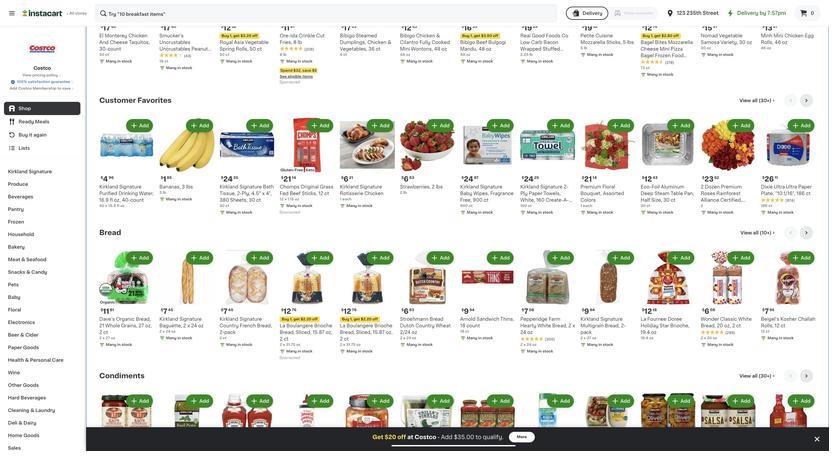 Task type: vqa. For each thing, say whether or not it's contained in the screenshot.
ITEMS
yes



Task type: describe. For each thing, give the bounding box(es) containing it.
$ 7 45 for kirkland signature baguette, 2 x 24 oz
[[161, 308, 173, 315]]

dave's
[[99, 317, 115, 322]]

$ 19 52
[[582, 24, 598, 31]]

1 horizontal spatial 50
[[250, 47, 256, 51]]

each inside kirkland signature rotisserie chicken 1 each
[[343, 198, 352, 201]]

signature for kirkland signature baby wipes, fragrance free, 900 ct 900 ct
[[480, 185, 503, 190]]

x inside kirkland signature purified drinking water, 16.9 fl oz, 40-count 40 x 16.9 fl oz
[[105, 204, 108, 208]]

$ 24 25 for kirkland signature 2- ply paper towels, white, 160 create-a- size sheets, 12 ct
[[522, 176, 539, 183]]

1 la boulangere brioche bread, sliced, 15.87 oz, 2 ct 2 x 31.75 oz from the left
[[280, 324, 333, 347]]

bibigo for beef
[[461, 40, 475, 45]]

0 vertical spatial costco
[[34, 66, 51, 71]]

vegetable inside royal asia vegetable spring rolls, 50 ct 50 ct
[[245, 40, 269, 45]]

123 235th street button
[[667, 4, 719, 23]]

$ inside $ 16 33
[[462, 25, 464, 28]]

lb inside ore-ida crinkle cut fries, 8 lb
[[298, 40, 302, 45]]

save inside spend $32, save $5 see eligible items
[[303, 69, 311, 72]]

11 for dave's organic bread, 21 whole grains, 27 oz, 2 ct
[[103, 308, 109, 315]]

meals
[[35, 120, 49, 124]]

& for seafood
[[21, 258, 25, 262]]

oz inside kirkland signature multigrain bread, 2- pack 2 x 37 oz
[[593, 337, 597, 341]]

assorted inside premium floral bouquet, assorted colors 1 each
[[603, 192, 625, 196]]

2 vertical spatial all
[[753, 374, 758, 379]]

beer
[[8, 333, 19, 338]]

kirkland for kirkland signature 2- ply paper towels, white, 160 create-a- size sheets, 12 ct
[[521, 185, 539, 190]]

1 vertical spatial costco
[[18, 87, 32, 90]]

17 for smucker's uncrustables uncrustables peanut butter & grape jelly sandwich, 18 x 2.8 oz
[[163, 24, 171, 31]]

x inside pepperidge farm hearty white bread, 2 x 24 oz
[[573, 324, 576, 329]]

2- inside kirkland signature bath tissue, 2-ply, 4.5" x 4", 380 sheets, 30 ct 30 ct
[[237, 192, 242, 196]]

94 for arnold
[[470, 309, 475, 312]]

7 for beigel's kosher challah rolls, 12 ct
[[765, 308, 770, 315]]

dutch
[[400, 324, 415, 329]]

bibigo beef bulgogi mandu, 48 oz 48 oz
[[461, 40, 506, 56]]

1 vertical spatial snacks
[[8, 270, 25, 275]]

home goods link
[[4, 430, 80, 443]]

11 for ore-ida crinkle cut fries, 8 lb
[[284, 24, 290, 31]]

signature for kirkland signature baguette, 2 x 24 oz 2 x 24 oz
[[179, 317, 202, 322]]

vegetable inside nomad vegetable samosa variety, 30 oz 30 oz
[[720, 33, 743, 38]]

oz inside pepperidge farm hearty white bread, 2 x 24 oz
[[528, 331, 533, 335]]

1 inside the product group
[[163, 176, 166, 183]]

free
[[295, 169, 303, 172]]

premium inside the 2 dozen premium roses rainforest alliance certified, assorted colors
[[722, 185, 742, 190]]

delivery for delivery
[[583, 11, 603, 16]]

chicken inside "bibigo steamed dumplings, chicken & vegetables, 36 ct 6 ct"
[[368, 40, 387, 45]]

lb down fries,
[[283, 53, 287, 56]]

$ 6 08
[[703, 308, 716, 315]]

2 vegan from the left
[[479, 445, 491, 448]]

& for dairy
[[19, 421, 22, 426]]

$ 26 11
[[763, 176, 778, 183]]

$ 17 40 for el monterey chicken and cheese taquitos, 30-count
[[101, 24, 116, 31]]

goods for home goods
[[23, 434, 39, 439]]

2- inside kirkland signature 2- ply paper towels, white, 160 create-a- size sheets, 12 ct
[[564, 185, 569, 190]]

0 horizontal spatial 3
[[160, 191, 162, 195]]

view for customer favorites
[[740, 98, 752, 103]]

17 for bibigo steamed dumplings, chicken & vegetables, 36 ct
[[344, 24, 351, 31]]

2 inside kirkland signature country french bread, 2-pack 2 ct
[[220, 337, 222, 341]]

ready
[[19, 120, 34, 124]]

$ for kirkland signature rotisserie chicken
[[341, 176, 344, 180]]

cut
[[316, 33, 325, 38]]

bibigo chicken & cilantro fully cooked mini wontons, 48 oz 48 oz
[[400, 33, 450, 56]]

$ 21 14 for chomps original grass fed beef sticks, 12 ct
[[281, 176, 296, 183]]

challah
[[799, 317, 816, 322]]

add costco membership to save link
[[10, 86, 75, 91]]

19 for $ 19 52
[[585, 24, 593, 31]]

bacon
[[544, 40, 559, 45]]

1 vertical spatial 27
[[106, 337, 110, 341]]

count inside kirkland signature purified drinking water, 16.9 fl oz, 40-count 40 x 16.9 fl oz
[[130, 198, 144, 203]]

oz inside "chomps original grass fed beef sticks, 12 ct 12 x 1.15 oz"
[[295, 198, 299, 201]]

kirkland for kirkland signature baby wipes, fragrance free, 900 ct 900 ct
[[461, 185, 479, 190]]

1 horizontal spatial la
[[340, 324, 346, 329]]

other goods link
[[4, 380, 80, 392]]

18 inside smucker's uncrustables uncrustables peanut butter & grape jelly sandwich, 18 x 2.8 oz
[[185, 60, 190, 64]]

to inside get $20 off at costco • add $35.00 to qualify.
[[476, 435, 482, 441]]

jelly
[[196, 53, 207, 58]]

0 vertical spatial to
[[57, 87, 61, 90]]

(30+) for condiments
[[759, 374, 772, 379]]

1 vertical spatial save
[[62, 87, 71, 90]]

add inside get $20 off at costco • add $35.00 to qualify.
[[441, 435, 453, 441]]

$ 21 14 for premium floral bouquet, assorted colors
[[582, 176, 597, 183]]

1 76 from the left
[[292, 309, 297, 312]]

40 inside kirkland signature purified drinking water, 16.9 fl oz, 40-count 40 x 16.9 fl oz
[[99, 204, 104, 208]]

1 inside kirkland signature rotisserie chicken 1 each
[[340, 198, 342, 201]]

6 for wonder classic white bread, 20 oz, 2 ct
[[705, 308, 710, 315]]

4",
[[266, 192, 272, 196]]

oz, inside dave's organic bread, 21 whole grains, 27 oz, 2 ct 2 x 27 oz
[[145, 324, 152, 329]]

chomps original grass fed beef sticks, 12 ct 12 x 1.15 oz
[[280, 185, 334, 201]]

shop link
[[4, 102, 80, 115]]

rotisserie
[[340, 192, 364, 196]]

0 vertical spatial 900
[[473, 198, 483, 203]]

holiday
[[641, 324, 659, 329]]

•
[[438, 435, 440, 440]]

$ for kirkland signature country french bread, 2-pack
[[221, 309, 224, 312]]

48 down cooked in the top of the page
[[434, 47, 441, 51]]

$ 15 91
[[703, 24, 718, 31]]

48 down mandu,
[[461, 53, 466, 56]]

bagel bites mozzarella cheese mini pizza bagel frozen food snacks
[[641, 40, 693, 64]]

fries,
[[280, 40, 292, 45]]

2 la boulangere brioche bread, sliced, 15.87 oz, 2 ct 2 x 31.75 oz from the left
[[340, 324, 393, 347]]

white inside pepperidge farm hearty white bread, 2 x 24 oz
[[538, 324, 552, 329]]

13
[[765, 24, 773, 31]]

1 vertical spatial frozen
[[8, 220, 24, 225]]

view all (10+) button
[[738, 226, 779, 240]]

21 up bouquet,
[[585, 176, 592, 183]]

pets
[[8, 283, 19, 288]]

6 inside "bibigo steamed dumplings, chicken & vegetables, 36 ct 6 ct"
[[340, 53, 343, 56]]

$3.90
[[481, 34, 492, 38]]

and
[[99, 40, 109, 45]]

& for personal
[[25, 358, 29, 363]]

(30+) for customer favorites
[[759, 98, 772, 103]]

personal
[[30, 358, 51, 363]]

160 inside kirkland signature 2- ply paper towels, white, 160 create-a- size sheets, 12 ct
[[537, 198, 545, 203]]

2 boulangere from the left
[[347, 324, 373, 329]]

lb inside the strawberries, 2 lbs 2 lb
[[404, 191, 407, 195]]

steamed
[[356, 33, 377, 38]]

plate,
[[762, 192, 775, 196]]

ct inside kirkland signature country french bread, 2-pack 2 ct
[[223, 337, 227, 341]]

0 vertical spatial beverages
[[8, 195, 33, 199]]

0 horizontal spatial 50
[[220, 53, 225, 56]]

1 vertical spatial 16.9
[[108, 204, 116, 208]]

40-
[[122, 198, 130, 203]]

wontons,
[[411, 47, 433, 51]]

wonder
[[701, 317, 720, 322]]

$ 11 81 for ore-ida crinkle cut fries, 8 lb
[[281, 24, 295, 31]]

candy
[[31, 270, 47, 275]]

pepperidge farm hearty white bread, 2 x 24 oz
[[521, 317, 576, 335]]

colors inside the 2 dozen premium roses rainforest alliance certified, assorted colors
[[724, 205, 739, 209]]

signature for kirkland signature rotisserie chicken 1 each
[[360, 185, 382, 190]]

view all (30+) for condiments
[[740, 374, 772, 379]]

$ for bibigo chicken & cilantro fully cooked mini wontons, 48 oz
[[402, 25, 404, 28]]

43 for eco-
[[653, 176, 658, 180]]

ready meals
[[19, 120, 49, 124]]

1 bagel from the top
[[641, 40, 654, 45]]

chicken inside "bibigo chicken & cilantro fully cooked mini wontons, 48 oz 48 oz"
[[416, 33, 435, 38]]

x inside kirkland signature bath tissue, 2-ply, 4.5" x 4", 380 sheets, 30 ct 30 ct
[[262, 192, 265, 196]]

meat & seafood
[[8, 258, 46, 262]]

instacart logo image
[[23, 9, 62, 17]]

fully
[[420, 40, 431, 45]]

2 19.4 from the top
[[641, 337, 649, 341]]

vegan inside button
[[401, 445, 413, 448]]

21 up chomps
[[284, 176, 291, 183]]

89
[[533, 25, 538, 28]]

off inside get $20 off at costco • add $35.00 to qualify.
[[398, 435, 406, 441]]

30 down half
[[641, 204, 646, 208]]

ct inside the arnold sandwich thins, 18 count 18 ct
[[466, 330, 469, 334]]

oz inside kirkland signature purified drinking water, 16.9 fl oz, 40-count 40 x 16.9 fl oz
[[120, 204, 125, 208]]

1 vertical spatial 46
[[762, 46, 767, 50]]

$ for dave's organic bread, 21 whole grains, 27 oz, 2 ct
[[101, 309, 103, 312]]

real good foods co low carb bacon wrapped stuffed jalapeños
[[521, 33, 569, 58]]

bread, inside wonder classic white bread, 20 oz, 2 ct
[[701, 324, 716, 329]]

Search field
[[95, 5, 557, 22]]

6 for stroehmann bread dutch country wheat 2/24 oz
[[404, 308, 409, 315]]

03
[[352, 25, 357, 28]]

7 for kirkland signature country french bread, 2-pack
[[224, 308, 228, 315]]

& inside smucker's uncrustables uncrustables peanut butter & grape jelly sandwich, 18 x 2.8 oz
[[175, 53, 179, 58]]

doree
[[668, 317, 682, 322]]

dave's organic bread, 21 whole grains, 27 oz, 2 ct 2 x 27 oz
[[99, 317, 152, 341]]

bibigo for chicken
[[400, 33, 415, 38]]

bread, inside pepperidge farm hearty white bread, 2 x 24 oz
[[553, 324, 568, 329]]

health & personal care link
[[4, 354, 80, 367]]

23
[[705, 176, 714, 183]]

30 down samosa
[[701, 46, 706, 50]]

2.8
[[195, 60, 202, 64]]

cheese inside el monterey chicken and cheese taquitos, 30-count 30 ct
[[110, 40, 128, 45]]

beef inside "chomps original grass fed beef sticks, 12 ct 12 x 1.15 oz"
[[290, 192, 301, 196]]

floral inside premium floral bouquet, assorted colors 1 each
[[603, 185, 616, 190]]

original
[[301, 185, 319, 190]]

bibigo for steamed
[[340, 33, 355, 38]]

1 vertical spatial 900
[[461, 204, 468, 208]]

spend $32, save $5 see eligible items
[[280, 69, 317, 78]]

organic inside dave's organic bread, 21 whole grains, 27 oz, 2 ct 2 x 27 oz
[[116, 317, 135, 322]]

household link
[[4, 229, 80, 241]]

1 vertical spatial 8
[[280, 53, 282, 56]]

ct inside kirkland signature 2- ply paper towels, white, 160 create-a- size sheets, 12 ct
[[556, 205, 561, 209]]

$ for eco-foil aluminum deep steam table pan, half size, 30 ct
[[642, 176, 645, 180]]

1 vertical spatial 20
[[708, 337, 712, 341]]

$ for stroehmann bread dutch country wheat 2/24 oz
[[402, 309, 404, 312]]

83 for 9
[[410, 309, 415, 312]]

more button
[[509, 433, 535, 443]]

baby inside baby link
[[8, 295, 20, 300]]

baby inside kirkland signature baby wipes, fragrance free, 900 ct 900 ct
[[461, 192, 473, 196]]

0 vertical spatial 46
[[775, 40, 782, 45]]

mandu,
[[461, 47, 478, 51]]

service type group
[[566, 7, 659, 20]]

kirkland signature 2- ply paper towels, white, 160 create-a- size sheets, 12 ct
[[521, 185, 569, 209]]

1 vertical spatial fl
[[117, 204, 119, 208]]

(208)
[[304, 48, 314, 51]]

thins,
[[501, 317, 515, 322]]

0 vertical spatial bread
[[99, 229, 121, 236]]

$ 1 85
[[161, 176, 172, 183]]

2 76 from the left
[[352, 309, 357, 312]]

$ inside $ 12 52
[[221, 25, 224, 28]]

$ for chomps original grass fed beef sticks, 12 ct
[[281, 176, 284, 180]]

0 vertical spatial 27
[[139, 324, 144, 329]]

100% satisfaction guarantee button
[[10, 78, 74, 85]]

0 horizontal spatial floral
[[8, 308, 21, 313]]

care
[[52, 358, 63, 363]]

view for bread
[[741, 231, 753, 235]]

tissue,
[[220, 192, 236, 196]]

ct inside dave's organic bread, 21 whole grains, 27 oz, 2 ct 2 x 27 oz
[[103, 331, 108, 335]]

la fournee doree holiday star brioche, 19.4 oz 19.4 oz
[[641, 317, 690, 341]]

17 for el monterey chicken and cheese taquitos, 30-count
[[103, 24, 110, 31]]

1 horizontal spatial 5
[[623, 40, 626, 45]]

kirkland for kirkland signature bath tissue, 2-ply, 4.5" x 4", 380 sheets, 30 ct 30 ct
[[220, 185, 239, 190]]

45 for kirkland signature country french bread, 2-pack
[[228, 309, 233, 312]]

x inside stroehmann bread dutch country wheat 2/24 oz 2 x 24 oz
[[404, 337, 406, 341]]

1 inside premium floral bouquet, assorted colors 1 each
[[581, 204, 583, 208]]

oz inside dave's organic bread, 21 whole grains, 27 oz, 2 ct 2 x 27 oz
[[111, 337, 115, 341]]

stuffed
[[543, 47, 560, 51]]

$ for bibigo steamed dumplings, chicken & vegetables, 36 ct
[[341, 25, 344, 28]]

9 for kirkland signature multigrain bread, 2- pack
[[585, 308, 590, 315]]

product group containing 26
[[762, 118, 816, 217]]

123
[[677, 11, 686, 16]]

mozzarella for cuisine
[[581, 40, 606, 45]]

$20
[[385, 435, 396, 441]]

lbs inside petite cuisine mozzarella sticks, 5 lbs 5 lb
[[628, 40, 635, 45]]

2 bagel from the top
[[641, 53, 654, 58]]

rolls, inside the beigel's kosher challah rolls, 12 ct 12 ct
[[762, 324, 774, 329]]

count inside el monterey chicken and cheese taquitos, 30-count 30 ct
[[108, 47, 121, 51]]

chomps
[[280, 185, 300, 190]]

treatment tracker modal dialog
[[86, 428, 830, 452]]

2- inside kirkland signature multigrain bread, 2- pack 2 x 37 oz
[[622, 324, 626, 329]]

& for candy
[[26, 270, 30, 275]]

oz, inside wonder classic white bread, 20 oz, 2 ct
[[725, 324, 732, 329]]

0 button
[[795, 5, 822, 21]]

lb inside petite cuisine mozzarella sticks, 5 lbs 5 lb
[[584, 46, 588, 50]]

home
[[8, 434, 22, 439]]

x inside kirkland signature multigrain bread, 2- pack 2 x 37 oz
[[584, 337, 586, 341]]

bakery link
[[4, 241, 80, 254]]

0 vertical spatial 16.9
[[99, 198, 109, 203]]

mini inside bagel bites mozzarella cheese mini pizza bagel frozen food snacks
[[660, 47, 670, 51]]

dixie ultra ultra paper plate, "10 1/16", 186 ct
[[762, 185, 812, 196]]

$5
[[312, 69, 317, 72]]

sponsored badge image for 7
[[280, 357, 300, 360]]

cleaning & laundry link
[[4, 405, 80, 417]]

18 inside the $ 12 18
[[653, 309, 657, 312]]

1 vertical spatial 160
[[521, 204, 527, 208]]

1 horizontal spatial 3
[[182, 185, 185, 190]]

pepperidge
[[521, 317, 548, 322]]

petite
[[581, 33, 595, 38]]

white inside wonder classic white bread, 20 oz, 2 ct
[[739, 317, 752, 322]]

fournee
[[648, 317, 667, 322]]

8 inside ore-ida crinkle cut fries, 8 lb
[[294, 40, 297, 45]]

costco logo image
[[28, 34, 57, 64]]

4.5"
[[252, 192, 261, 196]]

$ 6 83 for 9
[[402, 308, 415, 315]]

baby link
[[4, 291, 80, 304]]

1 vertical spatial 186
[[762, 204, 768, 208]]

52 for 19
[[593, 25, 598, 28]]

kirkland for kirkland signature country french bread, 2-pack 2 ct
[[220, 317, 239, 322]]

item carousel region containing customer favorites
[[99, 94, 816, 221]]

& for laundry
[[30, 409, 34, 413]]

egg
[[805, 33, 814, 38]]

colors inside premium floral bouquet, assorted colors 1 each
[[581, 198, 596, 203]]

country inside kirkland signature country french bread, 2-pack 2 ct
[[220, 324, 239, 329]]

1 vertical spatial keto
[[306, 169, 315, 172]]

all stores
[[70, 12, 87, 15]]

hearty
[[521, 324, 537, 329]]

cuisine
[[596, 33, 613, 38]]

shop
[[19, 106, 31, 111]]

2- inside kirkland signature country french bread, 2-pack 2 ct
[[220, 331, 225, 335]]

$ for kirkland signature baby wipes, fragrance free, 900 ct
[[462, 176, 464, 180]]

2 ultra from the left
[[787, 185, 798, 190]]

minh mini chicken egg rolls, 46 oz 46 oz
[[762, 33, 814, 50]]

$ for nomad vegetable samosa variety, 30 oz
[[703, 25, 705, 28]]

sheets, inside kirkland signature 2- ply paper towels, white, 160 create-a- size sheets, 12 ct
[[532, 205, 549, 209]]

21 inside dave's organic bread, 21 whole grains, 27 oz, 2 ct 2 x 27 oz
[[99, 324, 104, 329]]

48 right mandu,
[[479, 47, 485, 51]]

1 19.4 from the top
[[641, 331, 651, 335]]

cooked
[[432, 40, 450, 45]]

$ for real good foods co low carb bacon wrapped stuffed jalapeños
[[522, 25, 525, 28]]

snacks inside bagel bites mozzarella cheese mini pizza bagel frozen food snacks
[[641, 60, 658, 64]]

cleaning
[[8, 409, 29, 413]]

oz, inside kirkland signature purified drinking water, 16.9 fl oz, 40-count 40 x 16.9 fl oz
[[114, 198, 121, 203]]

0 vertical spatial keto
[[547, 17, 556, 21]]

2 vertical spatial paper
[[8, 346, 22, 350]]

bites
[[656, 40, 667, 45]]

all for 26
[[753, 98, 758, 103]]

235th
[[687, 11, 702, 16]]



Task type: locate. For each thing, give the bounding box(es) containing it.
100%
[[17, 80, 27, 84]]

produce link
[[4, 178, 80, 191]]

1 down rotisserie
[[340, 198, 342, 201]]

$ inside '$ 12 74'
[[642, 25, 645, 28]]

2/24
[[400, 331, 411, 335]]

2 inside kirkland signature multigrain bread, 2- pack 2 x 37 oz
[[581, 337, 583, 341]]

0 horizontal spatial boulangere
[[287, 324, 313, 329]]

2 17 from the left
[[163, 24, 171, 31]]

premium floral bouquet, assorted colors 1 each
[[581, 185, 625, 208]]

kirkland signature purified drinking water, 16.9 fl oz, 40-count 40 x 16.9 fl oz
[[99, 185, 154, 208]]

2 item carousel region from the top
[[99, 226, 816, 365]]

snacks & candy link
[[4, 266, 80, 279]]

mozzarella up "pizza"
[[669, 40, 693, 45]]

$ for smucker's uncrustables uncrustables peanut butter & grape jelly sandwich, 18 x 2.8 oz
[[161, 25, 163, 28]]

satisfaction
[[28, 80, 50, 84]]

9 up multigrain
[[585, 308, 590, 315]]

20
[[718, 324, 724, 329], [708, 337, 712, 341]]

14 up bouquet,
[[593, 176, 597, 180]]

0 horizontal spatial $ 12 76
[[281, 308, 297, 315]]

3 down bananas,
[[160, 191, 162, 195]]

customer
[[99, 97, 136, 104]]

meat
[[8, 258, 20, 262]]

1 sponsored badge image from the top
[[280, 80, 300, 84]]

2 94 from the left
[[590, 309, 595, 312]]

2 9 from the left
[[585, 308, 590, 315]]

& inside "bibigo steamed dumplings, chicken & vegetables, 36 ct 6 ct"
[[388, 40, 392, 45]]

94 for kirkland
[[590, 309, 595, 312]]

at
[[408, 435, 414, 441]]

dixie
[[762, 185, 773, 190]]

1 94 from the left
[[470, 309, 475, 312]]

1 $ 17 40 from the left
[[101, 24, 116, 31]]

1 horizontal spatial keto
[[547, 17, 556, 21]]

2 $ 6 83 from the top
[[402, 308, 415, 315]]

membership
[[33, 87, 56, 90]]

1 down bouquet,
[[581, 204, 583, 208]]

item carousel region containing condiments
[[99, 370, 816, 452]]

variety,
[[721, 40, 739, 45]]

mozzarella inside bagel bites mozzarella cheese mini pizza bagel frozen food snacks
[[669, 40, 693, 45]]

customer favorites
[[99, 97, 172, 104]]

chicken inside kirkland signature rotisserie chicken 1 each
[[365, 192, 384, 196]]

$ for 2 dozen premium roses rainforest alliance certified, assorted colors
[[703, 176, 705, 180]]

1 country from the left
[[220, 324, 239, 329]]

1 horizontal spatial organic
[[116, 317, 135, 322]]

0 horizontal spatial 186
[[762, 204, 768, 208]]

0 horizontal spatial 25
[[234, 176, 238, 180]]

signature for kirkland signature multigrain bread, 2- pack 2 x 37 oz
[[601, 317, 623, 322]]

1 horizontal spatial 17
[[163, 24, 171, 31]]

7
[[163, 308, 168, 315], [224, 308, 228, 315], [525, 308, 529, 315], [765, 308, 770, 315]]

46 down 67
[[775, 40, 782, 45]]

sliced,
[[296, 331, 312, 335], [356, 331, 372, 335]]

2 14 from the left
[[593, 176, 597, 180]]

snacks down meat
[[8, 270, 25, 275]]

1 vertical spatial item carousel region
[[99, 226, 816, 365]]

paper goods
[[8, 346, 39, 350]]

$ for kirkland signature 2- ply paper towels, white, 160 create-a- size sheets, 12 ct
[[522, 176, 525, 180]]

1 08 from the left
[[529, 309, 535, 312]]

delivery for delivery by 7:57pm
[[738, 11, 759, 16]]

8 down ida
[[294, 40, 297, 45]]

item carousel region containing bread
[[99, 226, 816, 365]]

1 vertical spatial 1
[[340, 198, 342, 201]]

chicken right rotisserie
[[365, 192, 384, 196]]

signature up french
[[240, 317, 262, 322]]

$ 17 40 up el
[[101, 24, 116, 31]]

1 7 from the left
[[163, 308, 168, 315]]

get
[[373, 435, 384, 441]]

stroehmann bread dutch country wheat 2/24 oz 2 x 24 oz
[[400, 317, 451, 341]]

laundry
[[35, 409, 55, 413]]

wine
[[8, 371, 20, 376]]

0 vertical spatial paper
[[799, 185, 812, 190]]

$ 6 83
[[402, 176, 415, 183], [402, 308, 415, 315]]

$ inside $ 13 67
[[763, 25, 765, 28]]

85
[[167, 176, 172, 180]]

$ for kirkland signature baguette, 2 x 24 oz
[[161, 309, 163, 312]]

0 horizontal spatial white
[[538, 324, 552, 329]]

08 up pepperidge
[[529, 309, 535, 312]]

signature for kirkland signature purified drinking water, 16.9 fl oz, 40-count 40 x 16.9 fl oz
[[119, 185, 142, 190]]

costco left •
[[415, 435, 437, 441]]

& left candy
[[26, 270, 30, 275]]

1 31.75 from the left
[[286, 344, 296, 347]]

0 horizontal spatial 31.75
[[286, 344, 296, 347]]

pack inside kirkland signature multigrain bread, 2- pack 2 x 37 oz
[[581, 331, 592, 335]]

hard beverages
[[8, 396, 46, 401]]

$35.00
[[454, 435, 475, 441]]

&
[[437, 33, 440, 38], [388, 40, 392, 45], [175, 53, 179, 58], [21, 258, 25, 262], [26, 270, 30, 275], [20, 333, 24, 338], [25, 358, 29, 363], [30, 409, 34, 413], [19, 421, 22, 426]]

52 inside $ 12 52
[[232, 25, 237, 28]]

52 inside $ 19 52
[[593, 25, 598, 28]]

40 for smucker's uncrustables uncrustables peanut butter & grape jelly sandwich, 18 x 2.8 oz
[[171, 25, 176, 28]]

bread, inside kirkland signature country french bread, 2-pack 2 ct
[[257, 324, 272, 329]]

signature for kirkland signature country french bread, 2-pack 2 ct
[[240, 317, 262, 322]]

50 down $3.20
[[250, 47, 256, 51]]

08 for 6
[[711, 309, 716, 312]]

1 horizontal spatial 19
[[585, 24, 593, 31]]

$ 6 21
[[341, 176, 353, 183]]

signature inside kirkland signature multigrain bread, 2- pack 2 x 37 oz
[[601, 317, 623, 322]]

kirkland for kirkland signature
[[8, 170, 28, 174]]

11 up 'dave's'
[[103, 308, 109, 315]]

4 7 from the left
[[765, 308, 770, 315]]

$ for kirkland signature purified drinking water, 16.9 fl oz, 40-count
[[101, 176, 103, 180]]

delivery inside button
[[583, 11, 603, 16]]

1 vertical spatial view all (30+)
[[740, 374, 772, 379]]

$ for bananas, 3 lbs
[[161, 176, 163, 180]]

2 dozen premium roses rainforest alliance certified, assorted colors
[[701, 185, 743, 209]]

1 17 from the left
[[103, 24, 110, 31]]

vegan down at
[[401, 445, 413, 448]]

1 vegan from the left
[[401, 445, 413, 448]]

0 horizontal spatial delivery
[[583, 11, 603, 16]]

$ 17 40 up smucker's
[[161, 24, 176, 31]]

2 mozzarella from the left
[[669, 40, 693, 45]]

$ inside $ 23 62
[[703, 176, 705, 180]]

0 horizontal spatial paper
[[8, 346, 22, 350]]

0 vertical spatial vegetable
[[720, 33, 743, 38]]

1 vertical spatial beverages
[[21, 396, 46, 401]]

30 down the 4.5"
[[249, 198, 255, 203]]

12 inside kirkland signature 2- ply paper towels, white, 160 create-a- size sheets, 12 ct
[[550, 205, 555, 209]]

$ 17 40 for smucker's uncrustables uncrustables peanut butter & grape jelly sandwich, 18 x 2.8 oz
[[161, 24, 176, 31]]

1 $ 7 45 from the left
[[161, 308, 173, 315]]

$ 21 14 up chomps
[[281, 176, 296, 183]]

paper inside kirkland signature 2- ply paper towels, white, 160 create-a- size sheets, 12 ct
[[529, 192, 543, 196]]

$ 11 81 up ore-
[[281, 24, 295, 31]]

2 horizontal spatial 1
[[581, 204, 583, 208]]

2 view all (30+) from the top
[[740, 374, 772, 379]]

1 horizontal spatial cheese
[[641, 47, 659, 51]]

beef up 1.15
[[290, 192, 301, 196]]

goods down cider
[[23, 346, 39, 350]]

ultra
[[774, 185, 785, 190], [787, 185, 798, 190]]

low
[[521, 40, 530, 45]]

stroehmann
[[400, 317, 429, 322]]

signature inside kirkland signature baguette, 2 x 24 oz 2 x 24 oz
[[179, 317, 202, 322]]

20 down the classic
[[718, 324, 724, 329]]

chicken inside the minh mini chicken egg rolls, 46 oz 46 oz
[[785, 33, 804, 38]]

premium up bouquet,
[[581, 185, 602, 190]]

1 (30+) from the top
[[759, 98, 772, 103]]

0 horizontal spatial bread
[[99, 229, 121, 236]]

country down stroehmann
[[416, 324, 435, 329]]

2 vertical spatial item carousel region
[[99, 370, 816, 452]]

2 buy 1, get $2.20 off from the left
[[342, 318, 378, 322]]

81 for ore-ida crinkle cut fries, 8 lb
[[291, 25, 295, 28]]

signature inside kirkland signature bath tissue, 2-ply, 4.5" x 4", 380 sheets, 30 ct 30 ct
[[240, 185, 262, 190]]

6
[[340, 53, 343, 56], [344, 176, 349, 183], [404, 176, 409, 183], [404, 308, 409, 315], [705, 308, 710, 315]]

2 08 from the left
[[711, 309, 716, 312]]

9 for arnold sandwich thins, 18 count
[[464, 308, 469, 315]]

$ 12 43 for bibigo
[[402, 24, 417, 31]]

nomad
[[701, 33, 718, 38]]

2 inside the 2 dozen premium roses rainforest alliance certified, assorted colors
[[701, 185, 704, 190]]

signature inside kirkland signature 2- ply paper towels, white, 160 create-a- size sheets, 12 ct
[[541, 185, 563, 190]]

8 down fries,
[[280, 53, 282, 56]]

ida
[[291, 33, 298, 38]]

0 horizontal spatial 45
[[168, 309, 173, 312]]

40 up smucker's
[[171, 25, 176, 28]]

1 horizontal spatial 9
[[585, 308, 590, 315]]

$ 12 43
[[402, 24, 417, 31], [642, 176, 658, 183]]

2 premium from the left
[[722, 185, 742, 190]]

$ 6 83 for 24
[[402, 176, 415, 183]]

sticks, inside petite cuisine mozzarella sticks, 5 lbs 5 lb
[[607, 40, 622, 45]]

assorted right bouquet,
[[603, 192, 625, 196]]

1 boulangere from the left
[[287, 324, 313, 329]]

beverages down produce
[[8, 195, 33, 199]]

1 vertical spatial 3
[[160, 191, 162, 195]]

27 down whole
[[106, 337, 110, 341]]

24 inside pepperidge farm hearty white bread, 2 x 24 oz
[[521, 331, 527, 335]]

26
[[765, 176, 775, 183]]

$ 7 45 for kirkland signature country french bread, 2-pack
[[221, 308, 233, 315]]

sticks, down original
[[302, 192, 317, 196]]

1 horizontal spatial $ 12 76
[[341, 308, 357, 315]]

mini down 67
[[774, 33, 784, 38]]

white
[[739, 317, 752, 322], [538, 324, 552, 329]]

oz inside smucker's uncrustables uncrustables peanut butter & grape jelly sandwich, 18 x 2.8 oz
[[203, 60, 209, 64]]

signature for kirkland signature 2- ply paper towels, white, 160 create-a- size sheets, 12 ct
[[541, 185, 563, 190]]

0 horizontal spatial 08
[[529, 309, 535, 312]]

farm
[[549, 317, 561, 322]]

1 brioche from the left
[[314, 324, 332, 329]]

bibigo down '$ 17 03'
[[340, 33, 355, 38]]

x inside smucker's uncrustables uncrustables peanut butter & grape jelly sandwich, 18 x 2.8 oz
[[191, 60, 194, 64]]

7 for kirkland signature baguette, 2 x 24 oz
[[163, 308, 168, 315]]

items
[[303, 75, 313, 78]]

kirkland inside kirkland signature country french bread, 2-pack 2 ct
[[220, 317, 239, 322]]

2 pack from the left
[[581, 331, 592, 335]]

dairy
[[24, 421, 36, 426]]

$ 19 89
[[522, 24, 538, 31]]

pack inside kirkland signature country french bread, 2-pack 2 ct
[[225, 331, 236, 335]]

$ 12 43 inside item carousel region
[[642, 176, 658, 183]]

2 horizontal spatial 40
[[171, 25, 176, 28]]

1 vertical spatial to
[[476, 435, 482, 441]]

0 horizontal spatial 15.87
[[313, 331, 325, 335]]

$ inside the $ 24 87
[[462, 176, 464, 180]]

11 up ore-
[[284, 24, 290, 31]]

sponsored badge image
[[280, 80, 300, 84], [280, 211, 300, 215], [280, 357, 300, 360]]

5 down petite
[[581, 46, 583, 50]]

cheese down "bites"
[[641, 47, 659, 51]]

2 sponsored badge image from the top
[[280, 211, 300, 215]]

2 horizontal spatial costco
[[415, 435, 437, 441]]

87
[[474, 176, 479, 180]]

country inside stroehmann bread dutch country wheat 2/24 oz 2 x 24 oz
[[416, 324, 435, 329]]

$ 7 45 up baguette,
[[161, 308, 173, 315]]

by
[[760, 11, 767, 16]]

37
[[587, 337, 592, 341]]

0 horizontal spatial $ 21 14
[[281, 176, 296, 183]]

3 item carousel region from the top
[[99, 370, 816, 452]]

save up 'items'
[[303, 69, 311, 72]]

each inside premium floral bouquet, assorted colors 1 each
[[583, 204, 593, 208]]

$ 7 45
[[161, 308, 173, 315], [221, 308, 233, 315]]

$ for ore-ida crinkle cut fries, 8 lb
[[281, 25, 284, 28]]

1 19 from the left
[[525, 24, 532, 31]]

signature for kirkland signature
[[29, 170, 52, 174]]

deli
[[8, 421, 17, 426]]

0 horizontal spatial $ 12 43
[[402, 24, 417, 31]]

2 $ 21 14 from the left
[[582, 176, 597, 183]]

1 horizontal spatial bread
[[430, 317, 444, 322]]

all
[[70, 12, 74, 15]]

delivery by 7:57pm
[[738, 11, 787, 16]]

5
[[623, 40, 626, 45], [581, 46, 583, 50]]

0 horizontal spatial save
[[62, 87, 71, 90]]

snacks up 72 ct
[[641, 60, 658, 64]]

1 45 from the left
[[168, 309, 173, 312]]

1 vertical spatial organic
[[116, 317, 135, 322]]

3 right bananas,
[[182, 185, 185, 190]]

2 uncrustables from the top
[[160, 47, 190, 51]]

baby up free,
[[461, 192, 473, 196]]

& for cider
[[20, 333, 24, 338]]

1 horizontal spatial costco
[[34, 66, 51, 71]]

chicken up taquitos,
[[128, 33, 148, 38]]

1 left 85
[[163, 176, 166, 183]]

2 horizontal spatial 11
[[775, 176, 778, 180]]

2 $ 24 25 from the left
[[522, 176, 539, 183]]

3 sponsored badge image from the top
[[280, 357, 300, 360]]

1 horizontal spatial $ 7 45
[[221, 308, 233, 315]]

1 mozzarella from the left
[[581, 40, 606, 45]]

1 horizontal spatial 31.75
[[346, 344, 356, 347]]

bibigo up 'cilantro'
[[400, 33, 415, 38]]

half
[[641, 198, 651, 203]]

0 vertical spatial snacks
[[641, 60, 658, 64]]

$ for strawberries, 2 lbs
[[402, 176, 404, 180]]

17 left the 03
[[344, 24, 351, 31]]

0 horizontal spatial la
[[280, 324, 285, 329]]

$ 7 08
[[522, 308, 535, 315]]

30 right variety,
[[740, 40, 746, 45]]

lb down wrapped
[[530, 53, 533, 56]]

1 $ 6 83 from the top
[[402, 176, 415, 183]]

0 vertical spatial 20
[[718, 324, 724, 329]]

goods for other goods
[[23, 384, 39, 388]]

2 $2.20 from the left
[[361, 318, 372, 322]]

2 $ 17 40 from the left
[[161, 24, 176, 31]]

0 horizontal spatial 27
[[106, 337, 110, 341]]

30 inside el monterey chicken and cheese taquitos, 30-count 30 ct
[[99, 53, 104, 56]]

buy it again link
[[4, 129, 80, 142]]

1 horizontal spatial 25
[[535, 176, 539, 180]]

view inside popup button
[[741, 231, 753, 235]]

5 down service type group
[[623, 40, 626, 45]]

1 $ 21 14 from the left
[[281, 176, 296, 183]]

2 15.87 from the left
[[373, 331, 385, 335]]

2 inside wonder classic white bread, 20 oz, 2 ct
[[733, 324, 736, 329]]

count inside the arnold sandwich thins, 18 count 18 ct
[[467, 324, 480, 329]]

1 sliced, from the left
[[296, 331, 312, 335]]

kirkland inside kirkland signature baby wipes, fragrance free, 900 ct 900 ct
[[461, 185, 479, 190]]

1 view all (30+) button from the top
[[737, 94, 779, 107]]

view all (30+) for customer favorites
[[740, 98, 772, 103]]

2 inside stroehmann bread dutch country wheat 2/24 oz 2 x 24 oz
[[400, 337, 403, 341]]

1 uncrustables from the top
[[160, 40, 190, 45]]

$ 11 81 up 'dave's'
[[101, 308, 114, 315]]

83 up the strawberries,
[[410, 176, 415, 180]]

7 up baguette,
[[163, 308, 168, 315]]

81 up 'dave's'
[[110, 309, 114, 312]]

1 horizontal spatial 1
[[340, 198, 342, 201]]

1 14 from the left
[[292, 176, 296, 180]]

0 vertical spatial cheese
[[110, 40, 128, 45]]

item badge image
[[99, 283, 113, 297]]

6 for strawberries, 2 lbs
[[404, 176, 409, 183]]

0 horizontal spatial mini
[[400, 47, 410, 51]]

all for 7
[[754, 231, 759, 235]]

30 down 380
[[220, 204, 225, 208]]

to
[[57, 87, 61, 90], [476, 435, 482, 441]]

$ 21 14 up bouquet,
[[582, 176, 597, 183]]

bread, inside dave's organic bread, 21 whole grains, 27 oz, 2 ct 2 x 27 oz
[[136, 317, 151, 322]]

2 country from the left
[[416, 324, 435, 329]]

1 horizontal spatial $ 17 40
[[161, 24, 176, 31]]

2 horizontal spatial mini
[[774, 33, 784, 38]]

11 inside $ 26 11
[[775, 176, 778, 180]]

sticks, inside "chomps original grass fed beef sticks, 12 ct 12 x 1.15 oz"
[[302, 192, 317, 196]]

eco-foil aluminum deep steam table pan, half size, 30 ct 30 ct
[[641, 185, 695, 208]]

2 vertical spatial 11
[[103, 308, 109, 315]]

1 horizontal spatial premium
[[722, 185, 742, 190]]

$ 12 18
[[642, 308, 657, 315]]

la inside la fournee doree holiday star brioche, 19.4 oz 19.4 oz
[[641, 317, 647, 322]]

1 horizontal spatial buy 1, get $2.20 off
[[342, 318, 378, 322]]

19
[[525, 24, 532, 31], [585, 24, 593, 31]]

rolls, for mini
[[762, 40, 774, 45]]

view all (30+) button for condiments
[[737, 370, 779, 383]]

2 25 from the left
[[535, 176, 539, 180]]

0 horizontal spatial mozzarella
[[581, 40, 606, 45]]

boulangere
[[287, 324, 313, 329], [347, 324, 373, 329]]

arnold sandwich thins, 18 count 18 ct
[[461, 317, 515, 334]]

1 horizontal spatial 186
[[797, 192, 805, 196]]

(289)
[[726, 332, 736, 335]]

lbs for strawberries,
[[436, 185, 443, 190]]

19 up petite
[[585, 24, 593, 31]]

product group containing 1
[[160, 118, 214, 204]]

186 down the 'plate,'
[[762, 204, 768, 208]]

★★★★★
[[280, 47, 303, 51], [280, 47, 303, 51], [160, 53, 183, 58], [160, 53, 183, 58], [641, 60, 664, 64], [641, 60, 664, 64], [762, 198, 785, 203], [762, 198, 785, 203], [701, 331, 725, 335], [701, 331, 725, 335], [521, 337, 544, 342], [521, 337, 544, 342]]

1 horizontal spatial country
[[416, 324, 435, 329]]

rolls, inside royal asia vegetable spring rolls, 50 ct 50 ct
[[236, 47, 249, 51]]

lb inside the bananas, 3 lbs 3 lb
[[163, 191, 166, 195]]

25
[[234, 176, 238, 180], [535, 176, 539, 180]]

product group containing 4
[[99, 118, 154, 209]]

frozen inside bagel bites mozzarella cheese mini pizza bagel frozen food snacks
[[656, 53, 671, 58]]

0 horizontal spatial assorted
[[603, 192, 625, 196]]

paper inside dixie ultra ultra paper plate, "10 1/16", 186 ct
[[799, 185, 812, 190]]

signature for kirkland signature bath tissue, 2-ply, 4.5" x 4", 380 sheets, 30 ct 30 ct
[[240, 185, 262, 190]]

83
[[410, 176, 415, 180], [410, 309, 415, 312]]

beef down buy 1, get $3.90 off
[[477, 40, 488, 45]]

1 vertical spatial floral
[[8, 308, 21, 313]]

1 $ 9 94 from the left
[[462, 308, 475, 315]]

lb down the strawberries,
[[404, 191, 407, 195]]

sheets, down white,
[[532, 205, 549, 209]]

cheese inside bagel bites mozzarella cheese mini pizza bagel frozen food snacks
[[641, 47, 659, 51]]

25 up kirkland signature 2- ply paper towels, white, 160 create-a- size sheets, 12 ct
[[535, 176, 539, 180]]

7 for pepperidge farm hearty white bread, 2 x 24 oz
[[525, 308, 529, 315]]

$ for petite cuisine mozzarella sticks, 5 lbs
[[582, 25, 585, 28]]

72
[[641, 66, 646, 70]]

0 horizontal spatial 46
[[762, 46, 767, 50]]

1 vertical spatial view all (30+) button
[[737, 370, 779, 383]]

count down the and
[[108, 47, 121, 51]]

$ for el monterey chicken and cheese taquitos, 30-count
[[101, 25, 103, 28]]

1 vertical spatial vegetable
[[245, 40, 269, 45]]

0 vertical spatial goods
[[23, 346, 39, 350]]

rolls, down the minh
[[762, 40, 774, 45]]

2 view all (30+) button from the top
[[737, 370, 779, 383]]

40 for el monterey chicken and cheese taquitos, 30-count
[[111, 25, 116, 28]]

83 for 24
[[410, 176, 415, 180]]

sticks, down cuisine
[[607, 40, 622, 45]]

2 vertical spatial 1
[[581, 204, 583, 208]]

view for condiments
[[740, 374, 752, 379]]

$ 24 25 for kirkland signature bath tissue, 2-ply, 4.5" x 4", 380 sheets, 30 ct
[[221, 176, 238, 183]]

0 vertical spatial $ 11 81
[[281, 24, 295, 31]]

74
[[653, 25, 658, 28]]

24 inside stroehmann bread dutch country wheat 2/24 oz 2 x 24 oz
[[407, 337, 411, 341]]

0 horizontal spatial 5
[[581, 46, 583, 50]]

1 horizontal spatial 46
[[775, 40, 782, 45]]

$ 6 83 up the strawberries,
[[402, 176, 415, 183]]

2 (30+) from the top
[[759, 374, 772, 379]]

kirkland signature baguette, 2 x 24 oz 2 x 24 oz
[[160, 317, 204, 334]]

20 down wonder
[[708, 337, 712, 341]]

36
[[369, 47, 375, 51]]

signature up wipes,
[[480, 185, 503, 190]]

1 vertical spatial bread
[[430, 317, 444, 322]]

1 horizontal spatial boulangere
[[347, 324, 373, 329]]

1 horizontal spatial save
[[303, 69, 311, 72]]

rolls, down asia
[[236, 47, 249, 51]]

sponsored badge image for 24
[[280, 211, 300, 215]]

1 vertical spatial baby
[[8, 295, 20, 300]]

1 premium from the left
[[581, 185, 602, 190]]

2 $ 7 45 from the left
[[221, 308, 233, 315]]

0 horizontal spatial 43
[[412, 25, 417, 28]]

bibigo inside bibigo beef bulgogi mandu, 48 oz 48 oz
[[461, 40, 475, 45]]

$ inside $ 1 85
[[161, 176, 163, 180]]

1 vertical spatial cheese
[[641, 47, 659, 51]]

1 horizontal spatial assorted
[[701, 205, 723, 209]]

snacks & candy
[[8, 270, 47, 275]]

premium inside premium floral bouquet, assorted colors 1 each
[[581, 185, 602, 190]]

1 buy 1, get $2.20 off from the left
[[282, 318, 318, 322]]

goods for paper goods
[[23, 346, 39, 350]]

$ inside '$ 17 03'
[[341, 25, 344, 28]]

gluten-free keto
[[281, 169, 315, 172]]

ct inside wonder classic white bread, 20 oz, 2 ct
[[737, 324, 742, 329]]

$ for wonder classic white bread, 20 oz, 2 ct
[[703, 309, 705, 312]]

mozzarella for bites
[[669, 40, 693, 45]]

43 up 'cilantro'
[[412, 25, 417, 28]]

sheets, inside kirkland signature bath tissue, 2-ply, 4.5" x 4", 380 sheets, 30 ct 30 ct
[[230, 198, 248, 203]]

1 vertical spatial uncrustables
[[160, 47, 190, 51]]

$ for arnold sandwich thins, 18 count
[[462, 309, 464, 312]]

0 horizontal spatial 1
[[163, 176, 166, 183]]

14 for chomps
[[292, 176, 296, 180]]

1 item carousel region from the top
[[99, 94, 816, 221]]

$ 9 94 for arnold
[[462, 308, 475, 315]]

3 17 from the left
[[344, 24, 351, 31]]

cleaning & laundry
[[8, 409, 55, 413]]

2 brioche from the left
[[375, 324, 393, 329]]

rolls, for asia
[[236, 47, 249, 51]]

$ 24 25 up ply
[[522, 176, 539, 183]]

pantry
[[8, 207, 24, 212]]

off
[[252, 34, 258, 38], [493, 34, 499, 38], [674, 34, 679, 38], [313, 318, 318, 322], [373, 318, 378, 322], [398, 435, 406, 441]]

0 horizontal spatial cheese
[[110, 40, 128, 45]]

$ 24 25 up tissue,
[[221, 176, 238, 183]]

0 horizontal spatial keto
[[306, 169, 315, 172]]

1 ultra from the left
[[774, 185, 785, 190]]

52 for 12
[[232, 25, 237, 28]]

6 up rotisserie
[[344, 176, 349, 183]]

kirkland inside kirkland signature multigrain bread, 2- pack 2 x 37 oz
[[581, 317, 600, 322]]

1 $2.20 from the left
[[301, 318, 312, 322]]

costco inside get $20 off at costco • add $35.00 to qualify.
[[415, 435, 437, 441]]

signature up multigrain
[[601, 317, 623, 322]]

$ inside $ 6 08
[[703, 309, 705, 312]]

2 83 from the top
[[410, 309, 415, 312]]

21 down 'dave's'
[[99, 324, 104, 329]]

& right health
[[25, 358, 29, 363]]

0 horizontal spatial country
[[220, 324, 239, 329]]

0 horizontal spatial vegetable
[[245, 40, 269, 45]]

product group
[[280, 0, 335, 86], [99, 118, 154, 209], [160, 118, 214, 204], [220, 118, 275, 217], [280, 118, 335, 216], [340, 118, 395, 210], [400, 118, 455, 196], [461, 118, 515, 217], [521, 118, 576, 217], [581, 118, 636, 217], [641, 118, 696, 217], [701, 118, 756, 217], [762, 118, 816, 217], [99, 250, 154, 350], [160, 250, 214, 343], [220, 250, 275, 350], [280, 250, 335, 362], [340, 250, 395, 356], [400, 250, 455, 350], [461, 250, 515, 343], [521, 250, 576, 356], [581, 250, 636, 350], [641, 250, 696, 342], [701, 250, 756, 350], [762, 250, 816, 343], [99, 394, 154, 452], [160, 394, 214, 452], [220, 394, 275, 452], [280, 394, 335, 452], [340, 394, 395, 452], [400, 394, 455, 452], [461, 394, 515, 452], [521, 394, 576, 452], [581, 394, 636, 452], [641, 394, 696, 452], [701, 394, 756, 452], [762, 394, 816, 452]]

assorted inside the 2 dozen premium roses rainforest alliance certified, assorted colors
[[701, 205, 723, 209]]

50 down the 'spring'
[[220, 53, 225, 56]]

1 horizontal spatial $ 12 43
[[642, 176, 658, 183]]

water,
[[139, 192, 154, 196]]

beef inside bibigo beef bulgogi mandu, 48 oz 48 oz
[[477, 40, 488, 45]]

organic vegan
[[461, 445, 491, 448]]

$ for la fournee doree holiday star brioche, 19.4 oz
[[642, 309, 645, 312]]

$ inside $ 15 91
[[703, 25, 705, 28]]

1 pack from the left
[[225, 331, 236, 335]]

48 down 'cilantro'
[[400, 53, 405, 56]]

organic for organic vegan
[[461, 445, 476, 448]]

$ for pepperidge farm hearty white bread, 2 x 24 oz
[[522, 309, 525, 312]]

beer & cider
[[8, 333, 38, 338]]

2 7 from the left
[[224, 308, 228, 315]]

baguette,
[[160, 324, 182, 329]]

1 25 from the left
[[234, 176, 238, 180]]

& up sandwich,
[[175, 53, 179, 58]]

1 horizontal spatial colors
[[724, 205, 739, 209]]

2 45 from the left
[[228, 309, 233, 312]]

30 down steam at the right top
[[664, 198, 670, 203]]

2 $ 9 94 from the left
[[582, 308, 595, 315]]

& right deli
[[19, 421, 22, 426]]

$ 11 81 for dave's organic bread, 21 whole grains, 27 oz, 2 ct
[[101, 308, 114, 315]]

0 vertical spatial fl
[[110, 198, 113, 203]]

43 for bibigo
[[412, 25, 417, 28]]

2 x 24 oz
[[521, 344, 537, 347]]

17 up smucker's
[[163, 24, 171, 31]]

2 horizontal spatial lbs
[[628, 40, 635, 45]]

$ inside $ 19 52
[[582, 25, 585, 28]]

organic for organic
[[100, 301, 115, 305]]

20 inside wonder classic white bread, 20 oz, 2 ct
[[718, 324, 724, 329]]

3 7 from the left
[[525, 308, 529, 315]]

0 horizontal spatial count
[[108, 47, 121, 51]]

81 for dave's organic bread, 21 whole grains, 27 oz, 2 ct
[[110, 309, 114, 312]]

2 31.75 from the left
[[346, 344, 356, 347]]

1 view all (30+) from the top
[[740, 98, 772, 103]]

item carousel region
[[99, 94, 816, 221], [99, 226, 816, 365], [99, 370, 816, 452]]

1 9 from the left
[[464, 308, 469, 315]]

19 left 89 at the top right of page
[[525, 24, 532, 31]]

qualify.
[[483, 435, 504, 441]]

sales
[[8, 446, 21, 451]]

kirkland inside kirkland signature purified drinking water, 16.9 fl oz, 40-count 40 x 16.9 fl oz
[[99, 185, 118, 190]]

$ for premium floral bouquet, assorted colors
[[582, 176, 585, 180]]

ply,
[[242, 192, 250, 196]]

view all (30+) button for customer favorites
[[737, 94, 779, 107]]

$ for kirkland signature bath tissue, 2-ply, 4.5" x 4", 380 sheets, 30 ct
[[221, 176, 224, 180]]

0 horizontal spatial ultra
[[774, 185, 785, 190]]

2 sliced, from the left
[[356, 331, 372, 335]]

1 $ 24 25 from the left
[[221, 176, 238, 183]]

1 $ 12 76 from the left
[[281, 308, 297, 315]]

signature up towels, at the right of the page
[[541, 185, 563, 190]]

count down the drinking
[[130, 198, 144, 203]]

2 52 from the left
[[593, 25, 598, 28]]

kirkland inside kirkland signature rotisserie chicken 1 each
[[340, 185, 359, 190]]

2 $ 12 76 from the left
[[341, 308, 357, 315]]

product group containing 23
[[701, 118, 756, 217]]

14 for premium
[[593, 176, 597, 180]]

0 horizontal spatial 160
[[521, 204, 527, 208]]

$32,
[[294, 69, 302, 72]]

premium up rainforest
[[722, 185, 742, 190]]

kirkland for kirkland signature rotisserie chicken 1 each
[[340, 185, 359, 190]]

52 up petite
[[593, 25, 598, 28]]

900 down wipes,
[[473, 198, 483, 203]]

bread inside stroehmann bread dutch country wheat 2/24 oz 2 x 24 oz
[[430, 317, 444, 322]]

costco down 100%
[[18, 87, 32, 90]]

kirkland signature rotisserie chicken 1 each
[[340, 185, 384, 201]]

2 19 from the left
[[585, 24, 593, 31]]

1 vertical spatial 5
[[581, 46, 583, 50]]

14 down gluten-free keto
[[292, 176, 296, 180]]

0 vertical spatial rolls,
[[762, 40, 774, 45]]

guarantee
[[51, 80, 70, 84]]

kirkland inside kirkland signature 2- ply paper towels, white, 160 create-a- size sheets, 12 ct
[[521, 185, 539, 190]]

1 horizontal spatial ultra
[[787, 185, 798, 190]]

2 vertical spatial organic
[[461, 445, 476, 448]]

1 vertical spatial rolls,
[[236, 47, 249, 51]]

oz,
[[114, 198, 121, 203], [145, 324, 152, 329], [725, 324, 732, 329], [326, 331, 333, 335], [386, 331, 393, 335]]

40 down purified
[[99, 204, 104, 208]]

frozen up (218)
[[656, 53, 671, 58]]

mini inside the minh mini chicken egg rolls, 46 oz 46 oz
[[774, 33, 784, 38]]

ct inside el monterey chicken and cheese taquitos, 30-count 30 ct
[[105, 53, 109, 56]]

1 52 from the left
[[232, 25, 237, 28]]

& right meat
[[21, 258, 25, 262]]

6 up wonder
[[705, 308, 710, 315]]

royal
[[220, 40, 233, 45]]

$ 9 94 for kirkland
[[582, 308, 595, 315]]

None search field
[[95, 4, 558, 23]]

1 15.87 from the left
[[313, 331, 325, 335]]

$ 4 96
[[101, 176, 114, 183]]

gluten-
[[281, 169, 295, 172]]

1 83 from the top
[[410, 176, 415, 180]]

0 horizontal spatial fl
[[110, 198, 113, 203]]

mozzarella inside petite cuisine mozzarella sticks, 5 lbs 5 lb
[[581, 40, 606, 45]]

uncrustables up butter
[[160, 47, 190, 51]]

$ 12 43 for eco-
[[642, 176, 658, 183]]

ct inside dixie ultra ultra paper plate, "10 1/16", 186 ct
[[807, 192, 811, 196]]

lbs for bananas,
[[186, 185, 193, 190]]

17 up el
[[103, 24, 110, 31]]

$ 9 94 up multigrain
[[582, 308, 595, 315]]

0 vertical spatial sheets,
[[230, 198, 248, 203]]

43 up foil
[[653, 176, 658, 180]]

brioche
[[314, 324, 332, 329], [375, 324, 393, 329]]

to down guarantee at the left top
[[57, 87, 61, 90]]

0 horizontal spatial $ 7 45
[[161, 308, 173, 315]]



